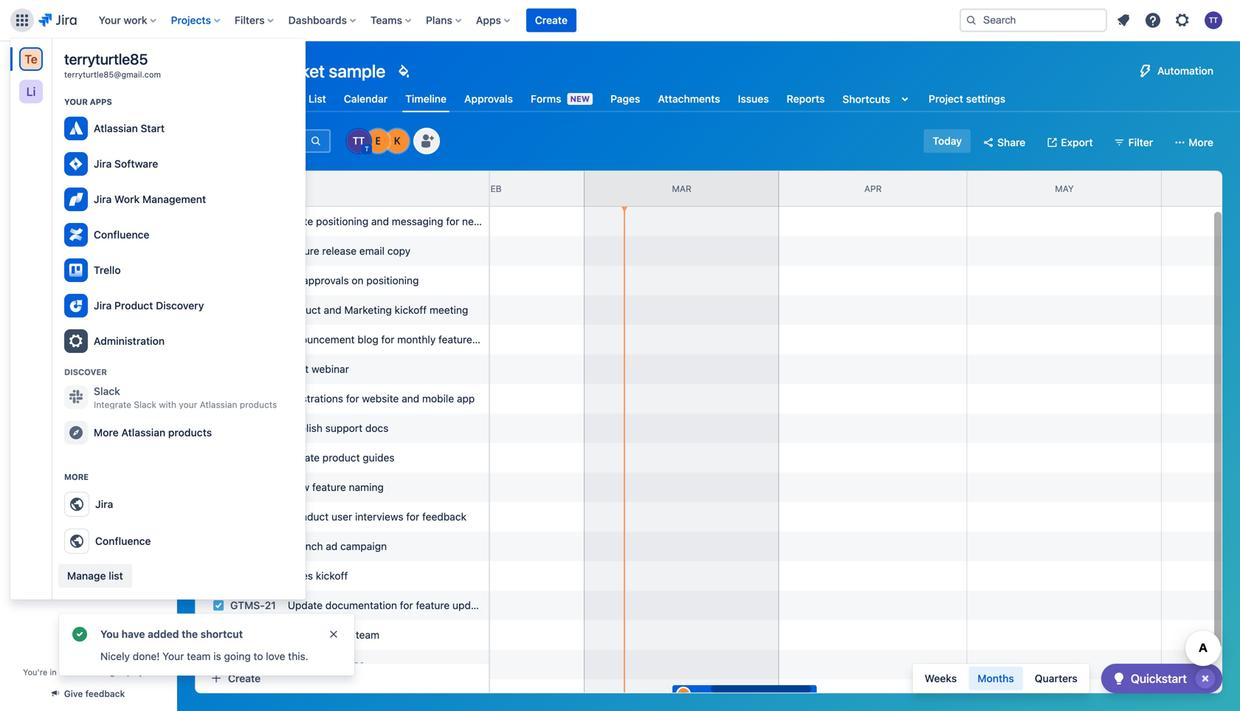 Task type: locate. For each thing, give the bounding box(es) containing it.
row group
[[195, 171, 489, 207], [188, 207, 519, 711]]

1 vertical spatial to
[[61, 115, 71, 127]]

jira for jira product discovery
[[94, 300, 112, 312]]

atlassian down integrate
[[121, 427, 166, 439]]

0 vertical spatial projects
[[171, 14, 211, 26]]

1 horizontal spatial go
[[225, 61, 247, 81]]

appswitcher icon image
[[13, 11, 31, 29]]

feature down meeting
[[439, 333, 473, 346]]

jira left work
[[94, 193, 112, 205]]

naming
[[349, 481, 384, 493]]

3 task image from the top
[[213, 659, 225, 671]]

atlassian
[[94, 122, 138, 134], [200, 400, 237, 410], [121, 427, 166, 439]]

apps button
[[472, 8, 516, 32]]

nicely
[[100, 650, 130, 663]]

settings image inside banner
[[1174, 11, 1192, 29]]

create
[[535, 14, 568, 26], [282, 215, 313, 227], [288, 452, 320, 464], [228, 672, 261, 685]]

go to market sample
[[225, 61, 386, 81], [44, 115, 145, 127]]

gtms- right task icon
[[230, 599, 265, 612]]

0 vertical spatial atlassian
[[94, 122, 138, 134]]

2 horizontal spatial more
[[1189, 136, 1214, 148]]

new workspace
[[290, 658, 365, 671]]

positioning down copy
[[367, 274, 419, 287]]

guides
[[363, 452, 395, 464]]

jira up view all projects link
[[94, 158, 112, 170]]

attachments link
[[655, 86, 724, 112]]

atlassian start link
[[58, 111, 300, 146]]

for right 'blog'
[[381, 333, 395, 346]]

you're
[[23, 668, 47, 677]]

settings image up discover
[[67, 332, 85, 350]]

give
[[64, 689, 83, 699]]

illustrations
[[288, 393, 343, 405]]

apps
[[476, 14, 501, 26]]

atlassian image
[[67, 120, 85, 137], [67, 120, 85, 137]]

1 horizontal spatial team
[[356, 629, 380, 641]]

this.
[[288, 650, 309, 663]]

new up the 'conduct'
[[288, 481, 310, 493]]

3 gtms- from the top
[[230, 629, 265, 641]]

2 vertical spatial and
[[402, 393, 420, 405]]

feedback right the "interviews"
[[423, 511, 467, 523]]

projects right work
[[171, 14, 211, 26]]

1 vertical spatial go
[[44, 115, 58, 127]]

to left 24
[[254, 650, 263, 663]]

your
[[179, 400, 197, 410]]

you're in a team-managed project
[[23, 668, 154, 677]]

kickoff inside row
[[395, 304, 427, 316]]

love
[[266, 650, 285, 663]]

gtms- for 10
[[230, 393, 265, 405]]

1 vertical spatial task image
[[213, 629, 225, 641]]

you
[[100, 628, 119, 640]]

discover
[[64, 367, 107, 377]]

gtms- for 25
[[230, 688, 265, 700]]

feature inside new feature naming row
[[312, 481, 346, 493]]

1 horizontal spatial column header
[[1162, 171, 1241, 206]]

jira down trello on the top of the page
[[94, 300, 112, 312]]

atlassian right your
[[200, 400, 237, 410]]

gtms- up going
[[230, 629, 265, 641]]

1 horizontal spatial and
[[371, 215, 389, 227]]

settings image
[[1174, 11, 1192, 29], [67, 332, 85, 350]]

1 vertical spatial your
[[64, 97, 88, 107]]

1 vertical spatial website
[[362, 393, 399, 405]]

1 vertical spatial create button
[[196, 664, 489, 693]]

sales kickoff
[[288, 570, 348, 582]]

0 horizontal spatial market
[[73, 115, 107, 127]]

product inside atlassian app switcher 'dialog'
[[114, 300, 153, 312]]

li button
[[19, 80, 43, 103]]

Search field
[[960, 8, 1108, 32]]

1 vertical spatial new
[[288, 481, 310, 493]]

primary element
[[9, 0, 948, 41]]

0 horizontal spatial go
[[44, 115, 58, 127]]

1 vertical spatial and
[[324, 304, 342, 316]]

confluence link
[[58, 217, 300, 253], [58, 523, 300, 560]]

1 vertical spatial settings image
[[67, 332, 85, 350]]

it
[[307, 688, 313, 700]]

kickoff up monthly on the left of the page
[[395, 304, 427, 316]]

product down get
[[283, 304, 321, 316]]

0 vertical spatial create button
[[527, 8, 577, 32]]

1 vertical spatial confluence link
[[58, 523, 300, 560]]

new right forms
[[571, 94, 590, 104]]

gtms- down gtms-24
[[230, 688, 265, 700]]

jira for jira software
[[94, 158, 112, 170]]

1 vertical spatial feedback
[[85, 689, 125, 699]]

terryturtle85
[[64, 50, 148, 68]]

and left mobile
[[402, 393, 420, 405]]

new right love
[[290, 658, 311, 671]]

your left work
[[99, 14, 121, 26]]

to down filters dropdown button
[[251, 61, 267, 81]]

manage list
[[67, 570, 123, 582]]

column header
[[14, 171, 208, 206], [1162, 171, 1241, 206]]

0 horizontal spatial column header
[[14, 171, 208, 206]]

1 horizontal spatial slack
[[134, 400, 157, 410]]

create down gtms-24
[[228, 672, 261, 685]]

give feedback
[[64, 689, 125, 699]]

list
[[109, 570, 123, 582]]

administration link
[[58, 324, 300, 359]]

product and marketing kickoff meeting row
[[188, 292, 489, 325]]

0 vertical spatial new
[[571, 94, 590, 104]]

2 vertical spatial task image
[[213, 659, 225, 671]]

gtms-25
[[230, 688, 278, 700]]

automation
[[1158, 65, 1214, 77]]

1 horizontal spatial products
[[240, 400, 277, 410]]

notifications image
[[1115, 11, 1133, 29]]

create right apps dropdown button at the left top
[[535, 14, 568, 26]]

attachments
[[658, 93, 721, 105]]

go to market sample up list
[[225, 61, 386, 81]]

0 horizontal spatial team
[[187, 650, 211, 663]]

may
[[1056, 183, 1075, 194]]

market up list
[[271, 61, 325, 81]]

0 horizontal spatial and
[[324, 304, 342, 316]]

confluence link down the management on the left
[[58, 217, 300, 253]]

0 vertical spatial products
[[240, 400, 277, 410]]

kickoff inside row
[[316, 570, 348, 582]]

feedback inside 'button'
[[85, 689, 125, 699]]

gtms-21
[[230, 599, 276, 612]]

slack up more atlassian products
[[134, 400, 157, 410]]

1 vertical spatial slack
[[134, 400, 157, 410]]

your down you have added the shortcut
[[163, 650, 184, 663]]

launch ad campaign row
[[188, 528, 489, 561]]

1 vertical spatial team
[[187, 650, 211, 663]]

column header down more button
[[1162, 171, 1241, 206]]

timeline
[[406, 93, 447, 105]]

4 gtms- from the top
[[230, 658, 265, 671]]

0 horizontal spatial with
[[159, 400, 176, 410]]

1 horizontal spatial your
[[99, 14, 121, 26]]

projects inside 'dropdown button'
[[171, 14, 211, 26]]

1 horizontal spatial feedback
[[423, 511, 467, 523]]

jira inside jira software link
[[94, 158, 112, 170]]

task image
[[213, 393, 225, 405], [213, 629, 225, 641], [213, 659, 225, 671]]

kickoff down ad
[[316, 570, 348, 582]]

feedback down the 'managed'
[[85, 689, 125, 699]]

sample down apps
[[110, 115, 145, 127]]

for right documentation
[[400, 599, 413, 612]]

feature release email copy
[[283, 245, 411, 257]]

create down publish
[[288, 452, 320, 464]]

go down filters
[[225, 61, 247, 81]]

calendar
[[344, 93, 388, 105]]

to down your apps
[[61, 115, 71, 127]]

1 horizontal spatial create button
[[527, 8, 577, 32]]

meeting
[[430, 304, 469, 316]]

and inside row
[[402, 393, 420, 405]]

jira inside jira link
[[95, 498, 113, 510]]

update
[[453, 599, 486, 612]]

new for new
[[571, 94, 590, 104]]

new for new feature naming
[[288, 481, 310, 493]]

publish support docs row
[[188, 410, 489, 443]]

10
[[265, 393, 276, 405]]

mobile
[[422, 393, 454, 405]]

your left apps
[[64, 97, 88, 107]]

1 horizontal spatial more
[[94, 427, 119, 439]]

2 vertical spatial new
[[290, 658, 311, 671]]

0 vertical spatial kickoff
[[395, 304, 427, 316]]

1 vertical spatial row
[[188, 587, 489, 620]]

for inside announcement blog for monthly feature updates row
[[381, 333, 395, 346]]

gtms-10 link
[[230, 393, 276, 405]]

Search timeline text field
[[196, 131, 309, 151]]

confluence up list
[[95, 535, 151, 547]]

2 vertical spatial row
[[195, 650, 489, 680]]

your inside popup button
[[99, 14, 121, 26]]

1 vertical spatial market
[[73, 115, 107, 127]]

0 vertical spatial slack
[[94, 385, 120, 397]]

0 horizontal spatial settings image
[[67, 332, 85, 350]]

task image
[[213, 600, 225, 612]]

0 horizontal spatial website
[[44, 147, 82, 160]]

let
[[289, 688, 304, 700]]

1 vertical spatial atlassian
[[200, 400, 237, 410]]

sample up calendar
[[329, 61, 386, 81]]

confluence down work
[[94, 229, 150, 241]]

website up view all projects
[[44, 147, 82, 160]]

user
[[332, 511, 353, 523]]

0 horizontal spatial slack
[[94, 385, 120, 397]]

create inside row
[[288, 452, 320, 464]]

0 vertical spatial and
[[371, 215, 389, 227]]

managed
[[89, 668, 125, 677]]

jira inside jira work management "link"
[[94, 193, 112, 205]]

1 horizontal spatial website
[[362, 393, 399, 405]]

0 vertical spatial settings image
[[1174, 11, 1192, 29]]

shortcuts button
[[840, 86, 917, 112]]

tab list
[[186, 86, 1018, 112]]

25
[[265, 688, 278, 700]]

interviews
[[355, 511, 404, 523]]

2 task image from the top
[[213, 629, 225, 641]]

2 vertical spatial to
[[254, 650, 263, 663]]

2 horizontal spatial and
[[402, 393, 420, 405]]

check image
[[1111, 670, 1129, 688]]

jira work management link
[[58, 182, 300, 217]]

row down webinar
[[188, 380, 489, 414]]

website redesign
[[44, 147, 127, 160]]

5 gtms- from the top
[[230, 688, 265, 700]]

reports link
[[784, 86, 828, 112]]

and down approvals
[[324, 304, 342, 316]]

0 horizontal spatial projects
[[12, 64, 57, 78]]

task image down shortcut
[[213, 659, 225, 671]]

months
[[978, 673, 1015, 685]]

0 horizontal spatial kickoff
[[316, 570, 348, 582]]

dismiss image
[[328, 629, 340, 640]]

projects
[[57, 180, 96, 192]]

jira image
[[38, 11, 77, 29], [38, 11, 77, 29]]

more atlassian products link
[[58, 415, 300, 451]]

task image for gtms-22
[[213, 629, 225, 641]]

timeline grid
[[14, 171, 1241, 711]]

your inside atlassian app switcher 'dialog'
[[64, 97, 88, 107]]

to
[[251, 61, 267, 81], [61, 115, 71, 127], [254, 650, 263, 663]]

team inside row group
[[356, 629, 380, 641]]

jira inside jira product discovery link
[[94, 300, 112, 312]]

0 horizontal spatial product
[[114, 300, 153, 312]]

0 horizontal spatial feedback
[[85, 689, 125, 699]]

1 vertical spatial with
[[313, 629, 333, 641]]

0 vertical spatial confluence link
[[58, 217, 300, 253]]

shortcut
[[201, 628, 243, 640]]

for inside conduct user interviews for feedback row
[[407, 511, 420, 523]]

2 vertical spatial more
[[64, 472, 89, 482]]

with left the dev
[[313, 629, 333, 641]]

feature left update
[[416, 599, 450, 612]]

1 task image from the top
[[213, 393, 225, 405]]

row
[[188, 380, 489, 414], [188, 587, 489, 620], [195, 650, 489, 680]]

0 vertical spatial go to market sample
[[225, 61, 386, 81]]

feedback
[[423, 511, 467, 523], [85, 689, 125, 699]]

settings image inside administration link
[[67, 332, 85, 350]]

dashboards
[[289, 14, 347, 26]]

new inside row
[[288, 481, 310, 493]]

2 horizontal spatial your
[[163, 650, 184, 663]]

product up administration
[[114, 300, 153, 312]]

feb
[[486, 183, 502, 194]]

1 vertical spatial go to market sample
[[44, 115, 145, 127]]

for left new
[[446, 215, 460, 227]]

dismiss quickstart image
[[1194, 667, 1218, 691]]

group
[[916, 667, 1087, 691]]

1 horizontal spatial with
[[313, 629, 333, 641]]

positioning up feature release email copy row
[[316, 215, 369, 227]]

pages
[[611, 93, 641, 105]]

1 vertical spatial sample
[[110, 115, 145, 127]]

feature
[[283, 245, 320, 257]]

feature right new
[[485, 215, 519, 227]]

0 vertical spatial your
[[99, 14, 121, 26]]

1 column header from the left
[[14, 171, 208, 206]]

1 gtms- from the top
[[230, 393, 265, 405]]

website up docs
[[362, 393, 399, 405]]

gtms- right your
[[230, 393, 265, 405]]

with left your
[[159, 400, 176, 410]]

team for dev
[[356, 629, 380, 641]]

0 vertical spatial feedback
[[423, 511, 467, 523]]

0 vertical spatial with
[[159, 400, 176, 410]]

task image up is on the bottom left of page
[[213, 629, 225, 641]]

gtms- for 24
[[230, 658, 265, 671]]

view all projects
[[18, 180, 96, 192]]

sales kickoff row
[[188, 558, 489, 591]]

export
[[1062, 136, 1094, 148]]

go down recent
[[44, 115, 58, 127]]

feature
[[485, 215, 519, 227], [439, 333, 473, 346], [312, 481, 346, 493], [416, 599, 450, 612]]

team for your
[[187, 650, 211, 663]]

1 vertical spatial products
[[168, 427, 212, 439]]

row group containing create positioning and messaging for new feature
[[188, 207, 519, 711]]

team left is on the bottom left of page
[[187, 650, 211, 663]]

issues link
[[735, 86, 772, 112]]

gtms- left love
[[230, 658, 265, 671]]

settings image right help icon
[[1174, 11, 1192, 29]]

0 vertical spatial website
[[44, 147, 82, 160]]

automation image
[[1137, 62, 1155, 80]]

1 vertical spatial projects
[[12, 64, 57, 78]]

projects up li button
[[12, 64, 57, 78]]

administration
[[94, 335, 165, 347]]

1 vertical spatial kickoff
[[316, 570, 348, 582]]

for right the "interviews"
[[407, 511, 420, 523]]

you have added the shortcut
[[100, 628, 243, 640]]

1 vertical spatial more
[[94, 427, 119, 439]]

0 vertical spatial row
[[188, 380, 489, 414]]

with inside row group
[[313, 629, 333, 641]]

market down your apps
[[73, 115, 107, 127]]

help image
[[1145, 11, 1163, 29]]

jira up the manage list
[[95, 498, 113, 510]]

row up dismiss image
[[188, 587, 489, 620]]

row containing gtms-10
[[188, 380, 489, 414]]

1 horizontal spatial product
[[283, 304, 321, 316]]

2 gtms- from the top
[[230, 599, 265, 612]]

slack up integrate
[[94, 385, 120, 397]]

feature up conduct user interviews for feedback row
[[312, 481, 346, 493]]

and up email
[[371, 215, 389, 227]]

1 horizontal spatial kickoff
[[395, 304, 427, 316]]

1 horizontal spatial settings image
[[1174, 11, 1192, 29]]

dev
[[336, 629, 353, 641]]

publish
[[288, 422, 323, 434]]

0 vertical spatial task image
[[213, 393, 225, 405]]

row containing gtms-21
[[188, 587, 489, 620]]

1 vertical spatial positioning
[[367, 274, 419, 287]]

go to market sample down apps
[[44, 115, 145, 127]]

task image right your
[[213, 393, 225, 405]]

0 vertical spatial more
[[1189, 136, 1214, 148]]

0 horizontal spatial your
[[64, 97, 88, 107]]

gtms-21 link
[[230, 599, 276, 612]]

1 horizontal spatial projects
[[171, 14, 211, 26]]

team right the dev
[[356, 629, 380, 641]]

atlassian up redesign
[[94, 122, 138, 134]]

added
[[148, 628, 179, 640]]

2 vertical spatial atlassian
[[121, 427, 166, 439]]

1 horizontal spatial market
[[271, 61, 325, 81]]

new feature naming
[[288, 481, 384, 493]]

0 vertical spatial sample
[[329, 61, 386, 81]]

teams button
[[366, 8, 417, 32]]

tab list containing timeline
[[186, 86, 1018, 112]]

0 vertical spatial to
[[251, 61, 267, 81]]

gtms-25 link
[[230, 688, 278, 700]]

product
[[114, 300, 153, 312], [283, 304, 321, 316]]

get approvals on positioning
[[283, 274, 419, 287]]

0 vertical spatial team
[[356, 629, 380, 641]]

banner
[[0, 0, 1241, 41]]

confluence link up list
[[58, 523, 300, 560]]

row down the dev
[[195, 650, 489, 680]]

column header down jira software
[[14, 171, 208, 206]]



Task type: describe. For each thing, give the bounding box(es) containing it.
set project background image
[[395, 62, 412, 80]]

market inside go to market sample link
[[73, 115, 107, 127]]

li
[[26, 85, 36, 99]]

and inside product and marketing kickoff meeting row
[[324, 304, 342, 316]]

campaign
[[341, 540, 387, 552]]

22
[[265, 629, 278, 641]]

manage
[[67, 570, 106, 582]]

be
[[316, 688, 328, 700]]

announcement
[[283, 333, 355, 346]]

0 vertical spatial confluence
[[94, 229, 150, 241]]

products inside slack integrate slack with your atlassian products
[[240, 400, 277, 410]]

feedback inside row
[[423, 511, 467, 523]]

recent
[[31, 89, 67, 100]]

0 horizontal spatial create button
[[196, 664, 489, 693]]

update documentation for feature update
[[288, 599, 486, 612]]

publish support docs
[[288, 422, 389, 434]]

more atlassian products
[[94, 427, 212, 439]]

pages link
[[608, 86, 644, 112]]

approvals
[[303, 274, 349, 287]]

for up the support
[[346, 393, 359, 405]]

updates
[[475, 333, 514, 346]]

filter button
[[1108, 131, 1163, 154]]

conduct user interviews for feedback
[[288, 511, 467, 523]]

create button inside primary element
[[527, 8, 577, 32]]

projects button
[[167, 8, 226, 32]]

add people image
[[418, 132, 436, 150]]

atlassian inside slack integrate slack with your atlassian products
[[200, 400, 237, 410]]

get approvals on positioning row
[[188, 262, 489, 295]]

plans
[[426, 14, 453, 26]]

host webinar
[[286, 363, 349, 375]]

create product guides
[[288, 452, 395, 464]]

blitz with dev team
[[289, 629, 380, 641]]

terryturtle85@gmail.com
[[64, 70, 161, 79]]

create product guides row
[[188, 439, 489, 473]]

gtms-24
[[230, 658, 278, 671]]

gtms- for 21
[[230, 599, 265, 612]]

manage list link
[[58, 564, 132, 588]]

support
[[326, 422, 363, 434]]

docs
[[366, 422, 389, 434]]

blitz
[[289, 629, 310, 641]]

atlassian inside atlassian start link
[[94, 122, 138, 134]]

product inside row
[[283, 304, 321, 316]]

2 column header from the left
[[1162, 171, 1241, 206]]

project settings link
[[926, 86, 1009, 112]]

your for your work
[[99, 14, 121, 26]]

search image
[[966, 14, 978, 26]]

1 confluence link from the top
[[58, 217, 300, 253]]

0 vertical spatial positioning
[[316, 215, 369, 227]]

task image for gtms-10
[[213, 393, 225, 405]]

your profile and settings image
[[1205, 11, 1223, 29]]

1 horizontal spatial sample
[[329, 61, 386, 81]]

organizations tab list
[[10, 38, 52, 600]]

release
[[322, 245, 357, 257]]

your work button
[[94, 8, 162, 32]]

success image
[[71, 626, 89, 643]]

your apps
[[64, 97, 112, 107]]

new feature naming row
[[188, 469, 489, 502]]

website inside timeline grid
[[362, 393, 399, 405]]

done!
[[133, 650, 160, 663]]

messaging
[[392, 215, 444, 227]]

terryturtle85 terryturtle85@gmail.com
[[64, 50, 161, 79]]

jan
[[297, 183, 314, 194]]

positioning inside row
[[367, 274, 419, 287]]

mar
[[672, 183, 692, 194]]

sales
[[288, 570, 313, 582]]

list
[[309, 93, 326, 105]]

project
[[127, 668, 154, 677]]

jira for jira work management
[[94, 193, 112, 205]]

calendar link
[[341, 86, 391, 112]]

product
[[323, 452, 360, 464]]

more inside button
[[1189, 136, 1214, 148]]

te button
[[19, 47, 43, 71]]

jira software
[[94, 158, 158, 170]]

feature inside announcement blog for monthly feature updates row
[[439, 333, 473, 346]]

jira product discovery
[[94, 300, 204, 312]]

conduct
[[288, 511, 329, 523]]

filters
[[235, 14, 265, 26]]

view
[[18, 180, 41, 192]]

dashboards button
[[284, 8, 362, 32]]

atlassian inside "more atlassian products" link
[[121, 427, 166, 439]]

row containing gtms-24
[[195, 650, 489, 680]]

24
[[265, 658, 278, 671]]

weeks button
[[916, 667, 966, 691]]

software
[[114, 158, 158, 170]]

on
[[352, 274, 364, 287]]

settings
[[967, 93, 1006, 105]]

te
[[25, 52, 37, 66]]

documentation
[[326, 599, 397, 612]]

0 horizontal spatial sample
[[110, 115, 145, 127]]

launch
[[288, 540, 323, 552]]

issues
[[738, 93, 769, 105]]

months button
[[969, 667, 1024, 691]]

reports
[[787, 93, 825, 105]]

update
[[288, 599, 323, 612]]

announcement blog for monthly feature updates row
[[188, 321, 514, 355]]

website redesign link
[[12, 139, 160, 168]]

gtms- for 22
[[230, 629, 265, 641]]

get
[[283, 274, 300, 287]]

a
[[59, 668, 64, 677]]

1 vertical spatial confluence
[[95, 535, 151, 547]]

feature inside row
[[416, 599, 450, 612]]

group containing weeks
[[916, 667, 1087, 691]]

2 vertical spatial your
[[163, 650, 184, 663]]

new for new workspace
[[290, 658, 311, 671]]

create inside primary element
[[535, 14, 568, 26]]

quarters
[[1035, 673, 1078, 685]]

all
[[44, 180, 54, 192]]

0 horizontal spatial more
[[64, 472, 89, 482]]

new
[[462, 215, 482, 227]]

0 vertical spatial market
[[271, 61, 325, 81]]

gtms-24 link
[[230, 658, 278, 671]]

launch ad campaign
[[288, 540, 387, 552]]

0 vertical spatial go
[[225, 61, 247, 81]]

atlassian app switcher dialog
[[10, 38, 306, 600]]

1 horizontal spatial go to market sample
[[225, 61, 386, 81]]

work
[[114, 193, 140, 205]]

teams
[[371, 14, 402, 26]]

trello link
[[58, 253, 300, 288]]

copy
[[388, 245, 411, 257]]

0 horizontal spatial products
[[168, 427, 212, 439]]

create up feature
[[282, 215, 313, 227]]

management
[[143, 193, 206, 205]]

0 horizontal spatial go to market sample
[[44, 115, 145, 127]]

with inside slack integrate slack with your atlassian products
[[159, 400, 176, 410]]

start
[[141, 122, 165, 134]]

host webinar row
[[188, 351, 489, 384]]

apps
[[90, 97, 112, 107]]

give feedback button
[[43, 682, 134, 706]]

weeks
[[925, 673, 957, 685]]

your work
[[99, 14, 147, 26]]

2 confluence link from the top
[[58, 523, 300, 560]]

collapse recent projects image
[[12, 86, 30, 103]]

your for your apps
[[64, 97, 88, 107]]

feature release email copy row
[[188, 233, 489, 266]]

conduct user interviews for feedback row
[[188, 499, 489, 532]]

banner containing your work
[[0, 0, 1241, 41]]

task image for gtms-24
[[213, 659, 225, 671]]



Task type: vqa. For each thing, say whether or not it's contained in the screenshot.
Terry Turtle created the Issue October 20, 2023 at 3:31 PM
no



